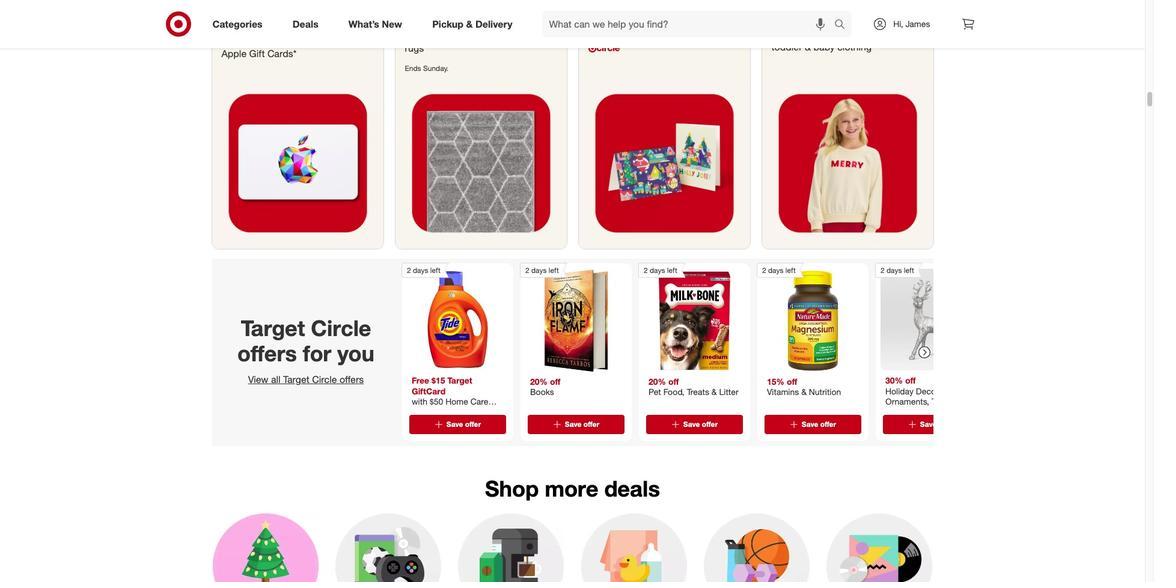 Task type: describe. For each thing, give the bounding box(es) containing it.
food,
[[664, 387, 685, 397]]

sunday.
[[423, 64, 449, 73]]

decor,
[[916, 386, 940, 396]]

save offer button for vitamins
[[765, 415, 862, 434]]

offer for 20% off pet food, treats & litter
[[702, 420, 718, 429]]

offer for 30% off holiday decor, ornaments, tree skirts & stockings
[[939, 420, 955, 429]]

circle inside view all target circle offers link
[[312, 374, 337, 386]]

what's new link
[[339, 11, 418, 37]]

& inside kids', toddler & baby clothing*
[[805, 41, 812, 53]]

save for pet
[[684, 420, 700, 429]]

all
[[271, 374, 280, 386]]

books
[[530, 387, 554, 397]]

& left all
[[826, 29, 832, 41]]

2 days left for 15% off vitamins & nutrition
[[762, 266, 796, 275]]

$50
[[430, 397, 443, 407]]

skirts
[[950, 397, 972, 407]]

categories link
[[202, 11, 278, 37]]

cards
[[665, 29, 689, 41]]

save for target
[[447, 420, 463, 429]]

search
[[830, 19, 859, 31]]

target inside target circle offers for you
[[241, 315, 305, 341]]

off for holiday
[[906, 376, 916, 386]]

1 ™ from the left
[[818, 29, 823, 41]]

purchase
[[412, 407, 447, 417]]

shop more deals
[[485, 475, 660, 502]]

2 for 30% off holiday decor, ornaments, tree skirts & stockings
[[881, 266, 885, 275]]

days for 20% off pet food, treats & litter
[[650, 266, 665, 275]]

deals
[[605, 475, 660, 502]]

¬giftcard when you spend $100 or more on apple gift cards*
[[222, 12, 366, 60]]

home
[[446, 397, 468, 407]]

vitamins
[[767, 387, 799, 397]]

2 days left for 20% off books
[[525, 266, 559, 275]]

save offer button for books
[[528, 415, 625, 434]]

20% for pet
[[649, 376, 666, 387]]

rugs*
[[405, 42, 428, 54]]

kids', toddler & baby clothing*
[[772, 29, 917, 53]]

save offer for 20% off books
[[565, 420, 600, 429]]

deals
[[293, 18, 319, 30]]

2 days left for free $15 target giftcard with $50 home care purchase
[[407, 266, 440, 275]]

days for free $15 target giftcard with $50 home care purchase
[[413, 266, 428, 275]]

50
[[405, 4, 461, 45]]

2 days left for 30% off holiday decor, ornaments, tree skirts & stockings
[[881, 266, 914, 275]]

search button
[[830, 11, 859, 40]]

cat
[[772, 29, 787, 41]]

toddler
[[772, 41, 803, 53]]

offers inside target circle offers for you
[[237, 340, 297, 366]]

2 for 15% off vitamins & nutrition
[[762, 266, 766, 275]]

save for books
[[565, 420, 582, 429]]

left for 30% off holiday decor, ornaments, tree skirts & stockings
[[904, 266, 914, 275]]

left for 20% off pet food, treats & litter
[[667, 266, 677, 275]]

20% off books
[[530, 376, 561, 397]]

baby
[[814, 41, 835, 53]]

& right pickup
[[466, 18, 473, 30]]

20% off pet food, treats & litter
[[649, 376, 739, 397]]

on
[[355, 36, 366, 48]]

deals link
[[283, 11, 334, 37]]

save for vitamins
[[802, 420, 819, 429]]

view
[[248, 374, 268, 386]]

save offer button for target
[[409, 415, 506, 434]]

save offer button for holiday
[[883, 415, 980, 434]]

target for view
[[283, 374, 309, 386]]

ends sunday.
[[405, 64, 449, 73]]

30% off holiday decor, ornaments, tree skirts & stockings
[[886, 376, 972, 417]]

15%
[[767, 376, 785, 387]]

boxed christmas cards with circle
[[589, 29, 709, 54]]

with inside free $15 target giftcard with $50 home care purchase
[[412, 397, 427, 407]]



Task type: locate. For each thing, give the bounding box(es) containing it.
5 save offer button from the left
[[883, 415, 980, 434]]

target right all
[[283, 374, 309, 386]]

1 offer from the left
[[465, 420, 481, 429]]

5 2 days left from the left
[[881, 266, 914, 275]]

4 days from the left
[[768, 266, 784, 275]]

1 save offer from the left
[[447, 420, 481, 429]]

giftcard
[[412, 386, 446, 396]]

when
[[222, 36, 245, 48]]

tree
[[932, 397, 948, 407]]

off inside 30% off holiday decor, ornaments, tree skirts & stockings
[[906, 376, 916, 386]]

save for holiday
[[921, 420, 937, 429]]

0 vertical spatial more
[[330, 36, 353, 48]]

cat & jack ™ & all in motion ™
[[772, 29, 893, 41]]

1 horizontal spatial more
[[545, 475, 599, 502]]

3 offer from the left
[[702, 420, 718, 429]]

apple
[[222, 48, 247, 60]]

gift
[[249, 48, 265, 60]]

you down the ¬giftcard
[[248, 36, 263, 48]]

left for 15% off vitamins & nutrition
[[786, 266, 796, 275]]

or
[[319, 36, 328, 48]]

0 horizontal spatial ™
[[818, 29, 823, 41]]

save offer button down nutrition
[[765, 415, 862, 434]]

¬giftcard
[[222, 12, 313, 35]]

pickup
[[433, 18, 464, 30]]

& inside 20% off pet food, treats & litter
[[712, 387, 717, 397]]

off for books
[[550, 376, 561, 387]]

target up home
[[447, 376, 472, 386]]

20% inside 20% off books
[[530, 376, 548, 387]]

motion
[[858, 29, 888, 41]]

days for 20% off books
[[531, 266, 547, 275]]

holiday
[[886, 386, 914, 396]]

nutrition
[[809, 387, 841, 397]]

2 left from the left
[[549, 266, 559, 275]]

1 horizontal spatial you
[[337, 340, 374, 366]]

off up books
[[550, 376, 561, 387]]

1 2 from the left
[[407, 266, 411, 275]]

with right cards
[[692, 29, 709, 41]]

2 days left
[[407, 266, 440, 275], [525, 266, 559, 275], [644, 266, 677, 275], [762, 266, 796, 275], [881, 266, 914, 275]]

1 save from the left
[[447, 420, 463, 429]]

20%
[[530, 376, 548, 387], [649, 376, 666, 387]]

target inside free $15 target giftcard with $50 home care purchase
[[447, 376, 472, 386]]

view all target circle offers
[[248, 374, 364, 386]]

boxed
[[589, 29, 616, 41]]

2 save offer from the left
[[565, 420, 600, 429]]

2 save offer button from the left
[[528, 415, 625, 434]]

clothing*
[[838, 41, 876, 53]]

circle
[[311, 315, 371, 341], [312, 374, 337, 386]]

3 days from the left
[[650, 266, 665, 275]]

2 for free $15 target giftcard with $50 home care purchase
[[407, 266, 411, 275]]

5 left from the left
[[904, 266, 914, 275]]

new
[[382, 18, 403, 30]]

2 days from the left
[[531, 266, 547, 275]]

more right or
[[330, 36, 353, 48]]

0 vertical spatial with
[[692, 29, 709, 41]]

left
[[430, 266, 440, 275], [549, 266, 559, 275], [667, 266, 677, 275], [786, 266, 796, 275], [904, 266, 914, 275]]

hi,
[[894, 19, 904, 29]]

spend
[[266, 36, 293, 48]]

ends
[[405, 64, 421, 73]]

off inside 20% off books
[[550, 376, 561, 387]]

target
[[241, 315, 305, 341], [283, 374, 309, 386], [447, 376, 472, 386]]

save offer for free $15 target giftcard with $50 home care purchase
[[447, 420, 481, 429]]

4 save from the left
[[802, 420, 819, 429]]

1 save offer button from the left
[[409, 415, 506, 434]]

more right shop
[[545, 475, 599, 502]]

view all target circle offers link
[[246, 371, 366, 389]]

5 2 from the left
[[881, 266, 885, 275]]

you right for
[[337, 340, 374, 366]]

left for free $15 target giftcard with $50 home care purchase
[[430, 266, 440, 275]]

litter
[[719, 387, 739, 397]]

save offer button down books
[[528, 415, 625, 434]]

2 for 20% off books
[[525, 266, 529, 275]]

1 left from the left
[[430, 266, 440, 275]]

ornaments,
[[886, 397, 930, 407]]

offers
[[237, 340, 297, 366], [340, 374, 364, 386]]

2 for 20% off pet food, treats & litter
[[644, 266, 648, 275]]

4 save offer from the left
[[802, 420, 837, 429]]

save offer button down home
[[409, 415, 506, 434]]

save offer for 15% off vitamins & nutrition
[[802, 420, 837, 429]]

1 20% from the left
[[530, 376, 548, 387]]

0 horizontal spatial you
[[248, 36, 263, 48]]

2
[[407, 266, 411, 275], [525, 266, 529, 275], [644, 266, 648, 275], [762, 266, 766, 275], [881, 266, 885, 275]]

more inside ¬giftcard when you spend $100 or more on apple gift cards*
[[330, 36, 353, 48]]

kids',
[[896, 29, 917, 41]]

™
[[818, 29, 823, 41], [888, 29, 893, 41]]

you inside target circle offers for you
[[337, 340, 374, 366]]

30%
[[886, 376, 903, 386]]

free $15 target giftcard with $50 home care purchase
[[412, 376, 488, 417]]

0 vertical spatial circle
[[311, 315, 371, 341]]

& left baby
[[805, 41, 812, 53]]

free
[[412, 376, 429, 386]]

2 2 days left from the left
[[525, 266, 559, 275]]

1 horizontal spatial ™
[[888, 29, 893, 41]]

treats
[[687, 387, 709, 397]]

christmas
[[618, 29, 662, 41]]

&
[[466, 18, 473, 30], [790, 29, 796, 41], [826, 29, 832, 41], [805, 41, 812, 53], [712, 387, 717, 397], [802, 387, 807, 397], [886, 407, 891, 417]]

categories
[[213, 18, 263, 30]]

cards*
[[268, 48, 297, 60]]

all
[[835, 29, 845, 41]]

& inside 15% off vitamins & nutrition
[[802, 387, 807, 397]]

1 vertical spatial with
[[412, 397, 427, 407]]

james
[[906, 19, 931, 29]]

target circle offers for you
[[237, 315, 374, 366]]

days for 15% off vitamins & nutrition
[[768, 266, 784, 275]]

off for vitamins
[[787, 376, 798, 387]]

1 2 days left from the left
[[407, 266, 440, 275]]

save offer button for pet
[[646, 415, 743, 434]]

offer for 15% off vitamins & nutrition
[[821, 420, 837, 429]]

days
[[413, 266, 428, 275], [531, 266, 547, 275], [650, 266, 665, 275], [768, 266, 784, 275], [887, 266, 902, 275]]

pickup & delivery
[[433, 18, 513, 30]]

5 save from the left
[[921, 420, 937, 429]]

what's
[[349, 18, 380, 30]]

0 horizontal spatial offers
[[237, 340, 297, 366]]

1 vertical spatial you
[[337, 340, 374, 366]]

2 20% from the left
[[649, 376, 666, 387]]

save offer for 30% off holiday decor, ornaments, tree skirts & stockings
[[921, 420, 955, 429]]

offer for 20% off books
[[584, 420, 600, 429]]

stockings
[[893, 407, 931, 417]]

offer for free $15 target giftcard with $50 home care purchase
[[465, 420, 481, 429]]

3 save from the left
[[684, 420, 700, 429]]

™ left 'hi,'
[[888, 29, 893, 41]]

save offer for 20% off pet food, treats & litter
[[684, 420, 718, 429]]

save offer button down tree
[[883, 415, 980, 434]]

4 save offer button from the left
[[765, 415, 862, 434]]

offers down target circle offers for you
[[340, 374, 364, 386]]

what's new
[[349, 18, 403, 30]]

& down ornaments,
[[886, 407, 891, 417]]

4 offer from the left
[[821, 420, 837, 429]]

pet
[[649, 387, 661, 397]]

save offer button
[[409, 415, 506, 434], [528, 415, 625, 434], [646, 415, 743, 434], [765, 415, 862, 434], [883, 415, 980, 434]]

off up food,
[[669, 376, 679, 387]]

$15
[[432, 376, 445, 386]]

save
[[447, 420, 463, 429], [565, 420, 582, 429], [684, 420, 700, 429], [802, 420, 819, 429], [921, 420, 937, 429]]

1 vertical spatial more
[[545, 475, 599, 502]]

off inside 15% off vitamins & nutrition
[[787, 376, 798, 387]]

1 vertical spatial circle
[[312, 374, 337, 386]]

& right vitamins
[[802, 387, 807, 397]]

3 save offer from the left
[[684, 420, 718, 429]]

target for free
[[447, 376, 472, 386]]

save offer
[[447, 420, 481, 429], [565, 420, 600, 429], [684, 420, 718, 429], [802, 420, 837, 429], [921, 420, 955, 429]]

off inside 20% off pet food, treats & litter
[[669, 376, 679, 387]]

0 vertical spatial offers
[[237, 340, 297, 366]]

days for 30% off holiday decor, ornaments, tree skirts & stockings
[[887, 266, 902, 275]]

1 vertical spatial offers
[[340, 374, 364, 386]]

$100
[[296, 36, 316, 48]]

3 left from the left
[[667, 266, 677, 275]]

3 2 days left from the left
[[644, 266, 677, 275]]

circle
[[597, 41, 620, 54]]

5 days from the left
[[887, 266, 902, 275]]

shop
[[485, 475, 539, 502]]

20% for books
[[530, 376, 548, 387]]

1 horizontal spatial 20%
[[649, 376, 666, 387]]

2 save from the left
[[565, 420, 582, 429]]

4 left from the left
[[786, 266, 796, 275]]

offers up all
[[237, 340, 297, 366]]

20% up pet
[[649, 376, 666, 387]]

for
[[303, 340, 331, 366]]

20% up books
[[530, 376, 548, 387]]

save offer button down treats
[[646, 415, 743, 434]]

more
[[330, 36, 353, 48], [545, 475, 599, 502]]

delivery
[[476, 18, 513, 30]]

jack
[[799, 29, 818, 41]]

1 horizontal spatial with
[[692, 29, 709, 41]]

off up vitamins
[[787, 376, 798, 387]]

left for 20% off books
[[549, 266, 559, 275]]

& left litter at the bottom of page
[[712, 387, 717, 397]]

4 2 from the left
[[762, 266, 766, 275]]

& inside 30% off holiday decor, ornaments, tree skirts & stockings
[[886, 407, 891, 417]]

in
[[848, 29, 856, 41]]

3 2 from the left
[[644, 266, 648, 275]]

1 days from the left
[[413, 266, 428, 275]]

5 save offer from the left
[[921, 420, 955, 429]]

pickup & delivery link
[[422, 11, 528, 37]]

2 days left for 20% off pet food, treats & litter
[[644, 266, 677, 275]]

0 horizontal spatial 20%
[[530, 376, 548, 387]]

15% off vitamins & nutrition
[[767, 376, 841, 397]]

care
[[471, 397, 488, 407]]

What can we help you find? suggestions appear below search field
[[542, 11, 838, 37]]

0 horizontal spatial more
[[330, 36, 353, 48]]

off for pet
[[669, 376, 679, 387]]

2 ™ from the left
[[888, 29, 893, 41]]

off
[[906, 376, 916, 386], [550, 376, 561, 387], [669, 376, 679, 387], [787, 376, 798, 387]]

with inside boxed christmas cards with circle
[[692, 29, 709, 41]]

3 save offer button from the left
[[646, 415, 743, 434]]

with
[[692, 29, 709, 41], [412, 397, 427, 407]]

target up all
[[241, 315, 305, 341]]

0 vertical spatial you
[[248, 36, 263, 48]]

0 horizontal spatial with
[[412, 397, 427, 407]]

circle inside target circle offers for you
[[311, 315, 371, 341]]

& right cat
[[790, 29, 796, 41]]

™ left all
[[818, 29, 823, 41]]

20% inside 20% off pet food, treats & litter
[[649, 376, 666, 387]]

with down giftcard
[[412, 397, 427, 407]]

4 2 days left from the left
[[762, 266, 796, 275]]

5 offer from the left
[[939, 420, 955, 429]]

you inside ¬giftcard when you spend $100 or more on apple gift cards*
[[248, 36, 263, 48]]

2 2 from the left
[[525, 266, 529, 275]]

1 horizontal spatial offers
[[340, 374, 364, 386]]

you
[[248, 36, 263, 48], [337, 340, 374, 366]]

off up holiday
[[906, 376, 916, 386]]

2 offer from the left
[[584, 420, 600, 429]]

offer
[[465, 420, 481, 429], [584, 420, 600, 429], [702, 420, 718, 429], [821, 420, 837, 429], [939, 420, 955, 429]]

hi, james
[[894, 19, 931, 29]]



Task type: vqa. For each thing, say whether or not it's contained in the screenshot.
Shop more deals
yes



